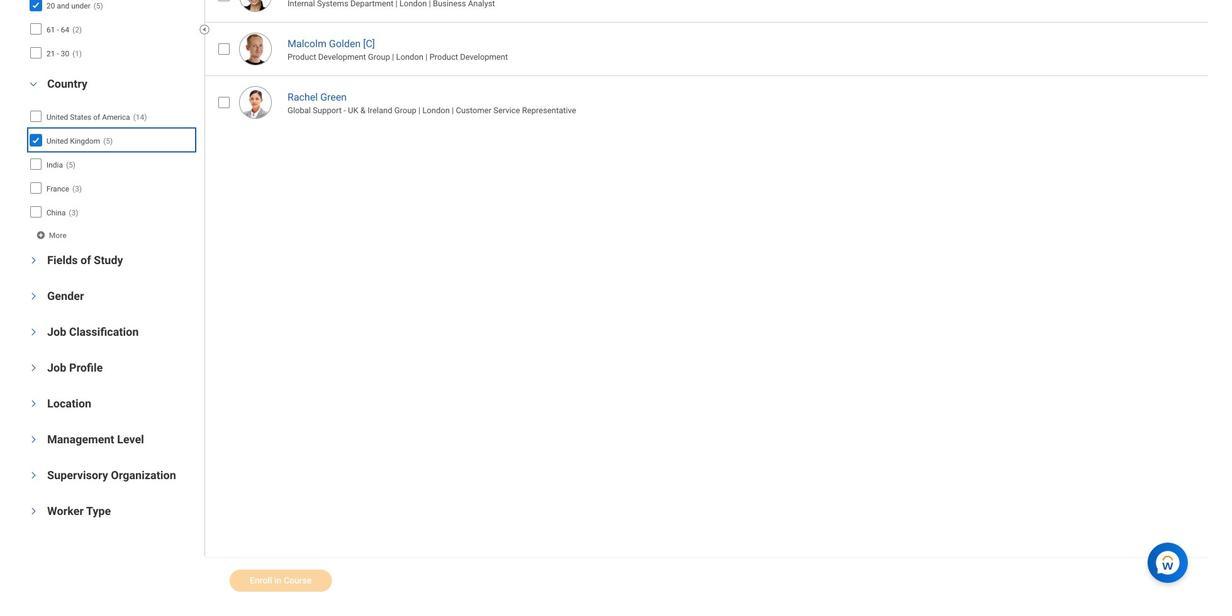 Task type: locate. For each thing, give the bounding box(es) containing it.
tree
[[28, 0, 194, 64], [28, 106, 194, 223]]

list item
[[205, 0, 1208, 22], [205, 22, 1208, 76], [205, 76, 1208, 129]]

3 list item from the top
[[205, 76, 1208, 129]]

1 vertical spatial chevron down image
[[29, 468, 38, 483]]

1 chevron down image from the top
[[29, 325, 38, 340]]

check small image
[[28, 133, 43, 148]]

chevron down image
[[29, 325, 38, 340], [29, 468, 38, 483]]

group
[[25, 76, 198, 243]]

chevron down image
[[26, 80, 41, 89], [29, 253, 38, 268], [29, 289, 38, 304], [29, 361, 38, 376], [29, 397, 38, 412], [29, 432, 38, 448], [29, 504, 38, 519]]

0 vertical spatial tree
[[28, 0, 194, 64]]

group inside the filter search field
[[25, 76, 198, 243]]

filter search field
[[25, 0, 205, 533]]

0 vertical spatial chevron down image
[[29, 325, 38, 340]]

1 vertical spatial tree
[[28, 106, 194, 223]]



Task type: vqa. For each thing, say whether or not it's contained in the screenshot.
4th chevron down icon from the top of the the filter search box at the left
yes



Task type: describe. For each thing, give the bounding box(es) containing it.
2 list item from the top
[[205, 22, 1208, 76]]

2 tree from the top
[[28, 106, 194, 223]]

1 list item from the top
[[205, 0, 1208, 22]]

1 tree from the top
[[28, 0, 194, 64]]

check small image
[[28, 0, 43, 13]]

workday assistant region
[[1148, 538, 1193, 583]]

2 chevron down image from the top
[[29, 468, 38, 483]]



